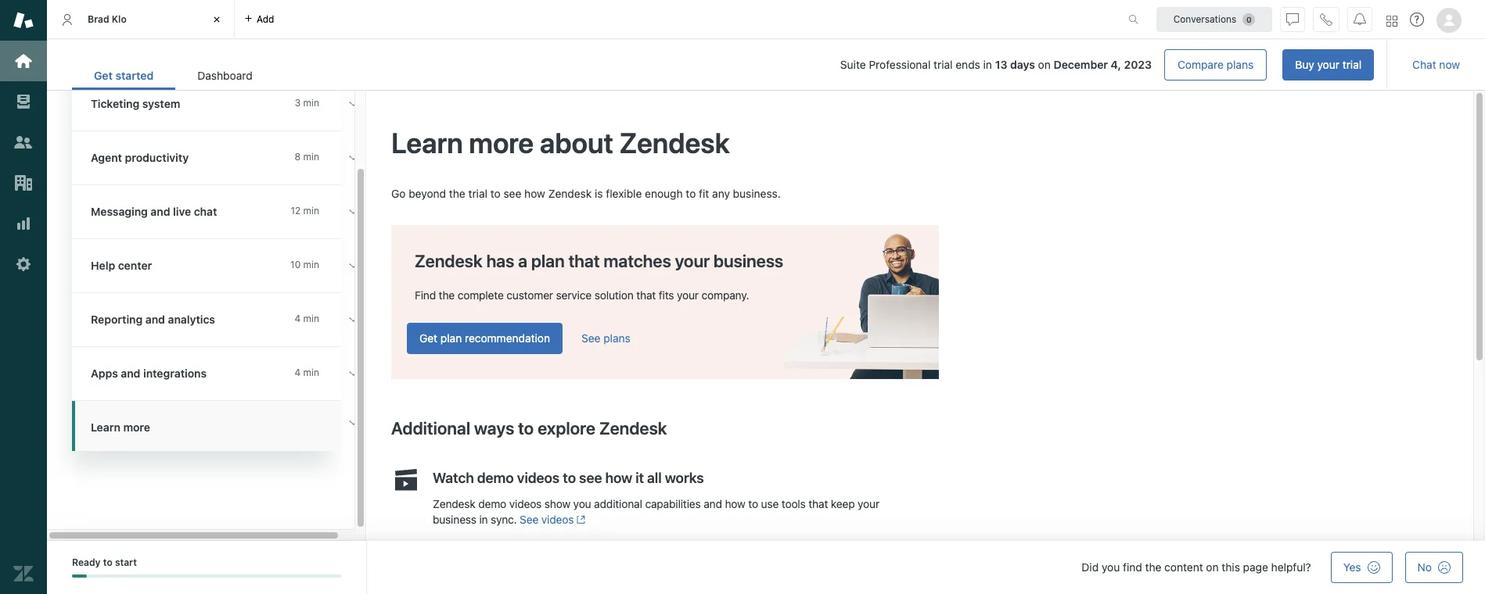 Task type: locate. For each thing, give the bounding box(es) containing it.
1 vertical spatial in
[[479, 513, 488, 527]]

learn for learn more
[[91, 421, 120, 434]]

demo inside the zendesk demo videos show you additional capabilities and how to use tools that keep your business in sync.
[[478, 498, 507, 511]]

section containing suite professional trial ends in
[[287, 49, 1375, 81]]

center
[[118, 259, 152, 272]]

min inside agent productivity heading
[[303, 151, 319, 163]]

0 horizontal spatial see
[[520, 513, 539, 527]]

that left keep
[[809, 498, 828, 511]]

min inside reporting and analytics heading
[[303, 313, 319, 325]]

more inside learn more dropdown button
[[123, 421, 150, 434]]

and down 'works'
[[704, 498, 722, 511]]

1 vertical spatial demo
[[478, 498, 507, 511]]

1 4 min from the top
[[295, 313, 319, 325]]

2 4 min from the top
[[295, 367, 319, 379]]

in inside section
[[984, 58, 993, 71]]

1 horizontal spatial you
[[1102, 561, 1120, 575]]

2 horizontal spatial trial
[[1343, 58, 1362, 71]]

flexible
[[606, 187, 642, 201]]

learn inside dropdown button
[[91, 421, 120, 434]]

min for apps and integrations
[[303, 367, 319, 379]]

plan down the complete
[[441, 332, 462, 345]]

4 min inside apps and integrations heading
[[295, 367, 319, 379]]

in left sync.
[[479, 513, 488, 527]]

min for ticketing system
[[303, 97, 319, 109]]

close image
[[209, 12, 225, 27]]

1 vertical spatial 4 min
[[295, 367, 319, 379]]

1 vertical spatial plan
[[441, 332, 462, 345]]

0 horizontal spatial plans
[[604, 332, 631, 345]]

0 vertical spatial plan
[[531, 251, 565, 271]]

0 vertical spatial videos
[[517, 470, 560, 487]]

get help image
[[1411, 13, 1425, 27]]

min
[[303, 97, 319, 109], [303, 151, 319, 163], [303, 205, 319, 217], [303, 259, 319, 271], [303, 313, 319, 325], [303, 367, 319, 379]]

any
[[712, 187, 730, 201]]

chat
[[194, 205, 217, 218]]

plans right 'compare'
[[1227, 58, 1254, 71]]

0 vertical spatial on
[[1038, 58, 1051, 71]]

tabs tab list
[[47, 0, 1112, 39]]

8
[[295, 151, 301, 163]]

and for analytics
[[145, 313, 165, 326]]

2 horizontal spatial that
[[809, 498, 828, 511]]

see right sync.
[[520, 513, 539, 527]]

zendesk demo videos show you additional capabilities and how to use tools that keep your business in sync.
[[433, 498, 880, 527]]

trial inside button
[[1343, 58, 1362, 71]]

plans for compare plans
[[1227, 58, 1254, 71]]

tab list
[[72, 61, 275, 90]]

2 vertical spatial videos
[[542, 513, 574, 527]]

min inside the messaging and live chat heading
[[303, 205, 319, 217]]

12 min
[[291, 205, 319, 217]]

you up (opens in a new tab) icon
[[574, 498, 591, 511]]

5 min from the top
[[303, 313, 319, 325]]

0 horizontal spatial in
[[479, 513, 488, 527]]

demo up sync.
[[478, 498, 507, 511]]

more down apps and integrations
[[123, 421, 150, 434]]

2 vertical spatial the
[[1146, 561, 1162, 575]]

dashboard tab
[[176, 61, 275, 90]]

4 min
[[295, 313, 319, 325], [295, 367, 319, 379]]

see down find the complete customer service solution that fits your company.
[[582, 332, 601, 345]]

0 horizontal spatial on
[[1038, 58, 1051, 71]]

help center
[[91, 259, 152, 272]]

4,
[[1111, 58, 1122, 71]]

your inside button
[[1318, 58, 1340, 71]]

analytics
[[168, 313, 215, 326]]

0 vertical spatial more
[[469, 126, 534, 160]]

in
[[984, 58, 993, 71], [479, 513, 488, 527]]

1 vertical spatial more
[[123, 421, 150, 434]]

videos up show
[[517, 470, 560, 487]]

1 horizontal spatial get
[[420, 332, 438, 345]]

learn down apps
[[91, 421, 120, 434]]

1 vertical spatial 4
[[295, 367, 301, 379]]

plan right a
[[531, 251, 565, 271]]

section
[[287, 49, 1375, 81]]

get started image
[[13, 51, 34, 71]]

reporting image
[[13, 214, 34, 234]]

compare
[[1178, 58, 1224, 71]]

that
[[569, 251, 600, 271], [637, 289, 656, 302], [809, 498, 828, 511]]

0 vertical spatial 4
[[295, 313, 301, 325]]

1 vertical spatial see
[[520, 513, 539, 527]]

4 inside apps and integrations heading
[[295, 367, 301, 379]]

see up a
[[504, 187, 522, 201]]

3
[[295, 97, 301, 109]]

0 vertical spatial the
[[449, 187, 466, 201]]

customer
[[507, 289, 553, 302]]

4
[[295, 313, 301, 325], [295, 367, 301, 379]]

13
[[995, 58, 1008, 71]]

your right buy
[[1318, 58, 1340, 71]]

4 min from the top
[[303, 259, 319, 271]]

reporting and analytics heading
[[72, 294, 369, 348]]

4 for reporting and analytics
[[295, 313, 301, 325]]

plans
[[1227, 58, 1254, 71], [604, 332, 631, 345]]

see
[[582, 332, 601, 345], [520, 513, 539, 527]]

4 for apps and integrations
[[295, 367, 301, 379]]

learn inside content-title region
[[391, 126, 463, 160]]

1 vertical spatial business
[[433, 513, 477, 527]]

on inside section
[[1038, 58, 1051, 71]]

additional ways to explore zendesk
[[391, 419, 667, 439]]

1 vertical spatial you
[[1102, 561, 1120, 575]]

0 vertical spatial 4 min
[[295, 313, 319, 325]]

0 vertical spatial in
[[984, 58, 993, 71]]

trial for professional
[[934, 58, 953, 71]]

0 horizontal spatial get
[[94, 69, 113, 82]]

has
[[486, 251, 515, 271]]

zendesk up enough
[[620, 126, 730, 160]]

1 horizontal spatial plan
[[531, 251, 565, 271]]

0 horizontal spatial business
[[433, 513, 477, 527]]

zendesk down watch
[[433, 498, 476, 511]]

0 horizontal spatial you
[[574, 498, 591, 511]]

footer
[[47, 542, 1486, 595]]

0 vertical spatial you
[[574, 498, 591, 511]]

and left live
[[151, 205, 170, 218]]

to left fit
[[686, 187, 696, 201]]

2 horizontal spatial how
[[725, 498, 746, 511]]

business
[[714, 251, 784, 271], [433, 513, 477, 527]]

min inside 'help center' heading
[[303, 259, 319, 271]]

fit
[[699, 187, 709, 201]]

business up company.
[[714, 251, 784, 271]]

3 min from the top
[[303, 205, 319, 217]]

learn more button
[[72, 402, 338, 445]]

4 inside reporting and analytics heading
[[295, 313, 301, 325]]

beyond
[[409, 187, 446, 201]]

4 min for integrations
[[295, 367, 319, 379]]

0 horizontal spatial trial
[[469, 187, 488, 201]]

1 4 from the top
[[295, 313, 301, 325]]

1 horizontal spatial plans
[[1227, 58, 1254, 71]]

how left it
[[605, 470, 633, 487]]

zendesk products image
[[1387, 15, 1398, 26]]

that left fits
[[637, 289, 656, 302]]

zendesk inside content-title region
[[620, 126, 730, 160]]

1 horizontal spatial see
[[582, 332, 601, 345]]

your right fits
[[677, 289, 699, 302]]

get for get started
[[94, 69, 113, 82]]

demo right watch
[[477, 470, 514, 487]]

0 vertical spatial see
[[582, 332, 601, 345]]

learn for learn more about zendesk
[[391, 126, 463, 160]]

on right days
[[1038, 58, 1051, 71]]

see up additional
[[579, 470, 602, 487]]

solution
[[595, 289, 634, 302]]

plan
[[531, 251, 565, 271], [441, 332, 462, 345]]

0 horizontal spatial see
[[504, 187, 522, 201]]

capabilities
[[645, 498, 701, 511]]

0 vertical spatial learn
[[391, 126, 463, 160]]

did you find the content on this page helpful?
[[1082, 561, 1312, 575]]

no button
[[1406, 553, 1464, 584]]

get up ticketing
[[94, 69, 113, 82]]

10 min
[[290, 259, 319, 271]]

0 horizontal spatial learn
[[91, 421, 120, 434]]

1 horizontal spatial business
[[714, 251, 784, 271]]

zendesk image
[[13, 564, 34, 585]]

0 vertical spatial demo
[[477, 470, 514, 487]]

to left use
[[749, 498, 758, 511]]

learn more heading
[[72, 402, 369, 445]]

your inside the zendesk demo videos show you additional capabilities and how to use tools that keep your business in sync.
[[858, 498, 880, 511]]

1 horizontal spatial trial
[[934, 58, 953, 71]]

on left this
[[1207, 561, 1219, 575]]

demo for zendesk
[[478, 498, 507, 511]]

on
[[1038, 58, 1051, 71], [1207, 561, 1219, 575]]

1 horizontal spatial in
[[984, 58, 993, 71]]

conversations button
[[1157, 7, 1273, 32]]

notifications image
[[1354, 13, 1367, 25]]

4 min for analytics
[[295, 313, 319, 325]]

how down learn more about zendesk
[[525, 187, 545, 201]]

get
[[94, 69, 113, 82], [420, 332, 438, 345]]

buy
[[1296, 58, 1315, 71]]

0 horizontal spatial plan
[[441, 332, 462, 345]]

0 horizontal spatial that
[[569, 251, 600, 271]]

learn
[[391, 126, 463, 160], [91, 421, 120, 434]]

2 4 from the top
[[295, 367, 301, 379]]

videos up see videos
[[509, 498, 542, 511]]

1 horizontal spatial see
[[579, 470, 602, 487]]

that inside the zendesk demo videos show you additional capabilities and how to use tools that keep your business in sync.
[[809, 498, 828, 511]]

sync.
[[491, 513, 517, 527]]

and right apps
[[121, 367, 140, 380]]

in left 13
[[984, 58, 993, 71]]

0 vertical spatial get
[[94, 69, 113, 82]]

see plans
[[582, 332, 631, 345]]

see inside button
[[582, 332, 601, 345]]

watch
[[433, 470, 474, 487]]

more inside content-title region
[[469, 126, 534, 160]]

agent productivity heading
[[72, 132, 369, 186]]

zendesk inside the zendesk demo videos show you additional capabilities and how to use tools that keep your business in sync.
[[433, 498, 476, 511]]

to left start
[[103, 557, 112, 569]]

plan inside "button"
[[441, 332, 462, 345]]

1 horizontal spatial on
[[1207, 561, 1219, 575]]

and
[[151, 205, 170, 218], [145, 313, 165, 326], [121, 367, 140, 380], [704, 498, 722, 511]]

4 min inside reporting and analytics heading
[[295, 313, 319, 325]]

and inside heading
[[145, 313, 165, 326]]

1 min from the top
[[303, 97, 319, 109]]

trial left "ends"
[[934, 58, 953, 71]]

see for see videos
[[520, 513, 539, 527]]

1 horizontal spatial that
[[637, 289, 656, 302]]

zendesk
[[620, 126, 730, 160], [548, 187, 592, 201], [415, 251, 483, 271], [599, 419, 667, 439], [433, 498, 476, 511]]

1 horizontal spatial how
[[605, 470, 633, 487]]

business down watch
[[433, 513, 477, 527]]

the
[[449, 187, 466, 201], [439, 289, 455, 302], [1146, 561, 1162, 575]]

demo for watch
[[477, 470, 514, 487]]

2 vertical spatial that
[[809, 498, 828, 511]]

learn up beyond
[[391, 126, 463, 160]]

more left about
[[469, 126, 534, 160]]

min inside 'ticketing system' heading
[[303, 97, 319, 109]]

1 vertical spatial plans
[[604, 332, 631, 345]]

1 horizontal spatial learn
[[391, 126, 463, 160]]

yes
[[1344, 561, 1362, 575]]

buy your trial button
[[1283, 49, 1375, 81]]

service
[[556, 289, 592, 302]]

0 horizontal spatial how
[[525, 187, 545, 201]]

buy your trial
[[1296, 58, 1362, 71]]

1 vertical spatial get
[[420, 332, 438, 345]]

how left use
[[725, 498, 746, 511]]

ready to start
[[72, 557, 137, 569]]

December 4, 2023 text field
[[1054, 58, 1152, 71]]

brad klo
[[88, 13, 127, 25]]

helpful?
[[1272, 561, 1312, 575]]

get inside tab list
[[94, 69, 113, 82]]

zendesk support image
[[13, 10, 34, 31]]

complete
[[458, 289, 504, 302]]

plans inside section
[[1227, 58, 1254, 71]]

trial down notifications image
[[1343, 58, 1362, 71]]

to up show
[[563, 470, 576, 487]]

you
[[574, 498, 591, 511], [1102, 561, 1120, 575]]

videos down show
[[542, 513, 574, 527]]

you right did
[[1102, 561, 1120, 575]]

2 min from the top
[[303, 151, 319, 163]]

min inside apps and integrations heading
[[303, 367, 319, 379]]

and left analytics
[[145, 313, 165, 326]]

plans down solution
[[604, 332, 631, 345]]

1 vertical spatial learn
[[91, 421, 120, 434]]

videos inside the zendesk demo videos show you additional capabilities and how to use tools that keep your business in sync.
[[509, 498, 542, 511]]

see
[[504, 187, 522, 201], [579, 470, 602, 487]]

1 horizontal spatial more
[[469, 126, 534, 160]]

2 vertical spatial how
[[725, 498, 746, 511]]

started
[[115, 69, 154, 82]]

get inside get plan recommendation "button"
[[420, 332, 438, 345]]

your right keep
[[858, 498, 880, 511]]

0 vertical spatial plans
[[1227, 58, 1254, 71]]

that up find the complete customer service solution that fits your company.
[[569, 251, 600, 271]]

and inside the zendesk demo videos show you additional capabilities and how to use tools that keep your business in sync.
[[704, 498, 722, 511]]

get down find
[[420, 332, 438, 345]]

1 vertical spatial videos
[[509, 498, 542, 511]]

start
[[115, 557, 137, 569]]

page
[[1244, 561, 1269, 575]]

footer containing did you find the content on this page helpful?
[[47, 542, 1486, 595]]

6 min from the top
[[303, 367, 319, 379]]

0 horizontal spatial more
[[123, 421, 150, 434]]

plans for see plans
[[604, 332, 631, 345]]

trial right beyond
[[469, 187, 488, 201]]

all
[[647, 470, 662, 487]]



Task type: describe. For each thing, give the bounding box(es) containing it.
0 vertical spatial how
[[525, 187, 545, 201]]

ends
[[956, 58, 981, 71]]

to up has
[[491, 187, 501, 201]]

yes button
[[1331, 553, 1393, 584]]

text image
[[783, 234, 939, 380]]

recommendation
[[465, 332, 550, 345]]

and for live
[[151, 205, 170, 218]]

you inside the zendesk demo videos show you additional capabilities and how to use tools that keep your business in sync.
[[574, 498, 591, 511]]

professional
[[869, 58, 931, 71]]

reporting and analytics
[[91, 313, 215, 326]]

fits
[[659, 289, 674, 302]]

3 min
[[295, 97, 319, 109]]

trial for your
[[1343, 58, 1362, 71]]

about
[[540, 126, 614, 160]]

compare plans button
[[1165, 49, 1267, 81]]

use
[[761, 498, 779, 511]]

now
[[1440, 58, 1461, 71]]

live
[[173, 205, 191, 218]]

business inside the zendesk demo videos show you additional capabilities and how to use tools that keep your business in sync.
[[433, 513, 477, 527]]

additional
[[391, 419, 471, 439]]

no
[[1418, 561, 1432, 575]]

admin image
[[13, 254, 34, 275]]

help center heading
[[72, 240, 369, 294]]

apps and integrations
[[91, 367, 207, 380]]

get plan recommendation button
[[407, 323, 563, 354]]

integrations
[[143, 367, 207, 380]]

in inside the zendesk demo videos show you additional capabilities and how to use tools that keep your business in sync.
[[479, 513, 488, 527]]

zendesk up find
[[415, 251, 483, 271]]

10
[[290, 259, 301, 271]]

more for learn more
[[123, 421, 150, 434]]

learn more about zendesk
[[391, 126, 730, 160]]

messaging
[[91, 205, 148, 218]]

(opens in a new tab) image
[[574, 516, 586, 525]]

show
[[545, 498, 571, 511]]

customers image
[[13, 132, 34, 153]]

go beyond the trial to see how zendesk is flexible enough to fit any business.
[[391, 187, 781, 201]]

ticketing
[[91, 97, 140, 110]]

chat now button
[[1401, 49, 1473, 81]]

button displays agent's chat status as invisible. image
[[1287, 13, 1299, 25]]

see videos link
[[520, 513, 586, 527]]

ways
[[474, 419, 514, 439]]

keep
[[831, 498, 855, 511]]

productivity
[[125, 151, 189, 164]]

klo
[[112, 13, 127, 25]]

it
[[636, 470, 644, 487]]

did
[[1082, 561, 1099, 575]]

add button
[[235, 0, 284, 38]]

get plan recommendation
[[420, 332, 550, 345]]

0 vertical spatial that
[[569, 251, 600, 271]]

ready
[[72, 557, 101, 569]]

suite
[[841, 58, 866, 71]]

help
[[91, 259, 115, 272]]

12
[[291, 205, 301, 217]]

apps
[[91, 367, 118, 380]]

agent productivity
[[91, 151, 189, 164]]

min for help center
[[303, 259, 319, 271]]

1 vertical spatial the
[[439, 289, 455, 302]]

ticketing system heading
[[72, 77, 369, 132]]

add
[[257, 13, 274, 25]]

reporting
[[91, 313, 143, 326]]

enough
[[645, 187, 683, 201]]

december
[[1054, 58, 1108, 71]]

1 vertical spatial see
[[579, 470, 602, 487]]

zendesk left 'is'
[[548, 187, 592, 201]]

watch demo videos to see how it all works
[[433, 470, 704, 487]]

progress bar image
[[72, 576, 87, 579]]

conversations
[[1174, 13, 1237, 25]]

business.
[[733, 187, 781, 201]]

videos for show
[[509, 498, 542, 511]]

how inside the zendesk demo videos show you additional capabilities and how to use tools that keep your business in sync.
[[725, 498, 746, 511]]

messaging and live chat
[[91, 205, 217, 218]]

videos for to
[[517, 470, 560, 487]]

organizations image
[[13, 173, 34, 193]]

chat now
[[1413, 58, 1461, 71]]

you inside footer
[[1102, 561, 1120, 575]]

progress-bar progress bar
[[72, 576, 341, 579]]

apps and integrations heading
[[72, 348, 369, 402]]

works
[[665, 470, 704, 487]]

dashboard
[[197, 69, 253, 82]]

more for learn more about zendesk
[[469, 126, 534, 160]]

content-title region
[[391, 125, 939, 161]]

1 vertical spatial on
[[1207, 561, 1219, 575]]

your up company.
[[675, 251, 710, 271]]

to inside footer
[[103, 557, 112, 569]]

days
[[1011, 58, 1035, 71]]

0 vertical spatial business
[[714, 251, 784, 271]]

find
[[415, 289, 436, 302]]

find
[[1123, 561, 1143, 575]]

get started
[[94, 69, 154, 82]]

and for integrations
[[121, 367, 140, 380]]

1 vertical spatial that
[[637, 289, 656, 302]]

go
[[391, 187, 406, 201]]

system
[[142, 97, 180, 110]]

company.
[[702, 289, 749, 302]]

2023
[[1124, 58, 1152, 71]]

tab list containing get started
[[72, 61, 275, 90]]

to inside the zendesk demo videos show you additional capabilities and how to use tools that keep your business in sync.
[[749, 498, 758, 511]]

zendesk up it
[[599, 419, 667, 439]]

suite professional trial ends in 13 days on december 4, 2023
[[841, 58, 1152, 71]]

min for reporting and analytics
[[303, 313, 319, 325]]

get for get plan recommendation
[[420, 332, 438, 345]]

chat
[[1413, 58, 1437, 71]]

content
[[1165, 561, 1204, 575]]

tools
[[782, 498, 806, 511]]

find the complete customer service solution that fits your company.
[[415, 289, 749, 302]]

brad klo tab
[[47, 0, 235, 39]]

see videos
[[520, 513, 574, 527]]

1 vertical spatial how
[[605, 470, 633, 487]]

agent
[[91, 151, 122, 164]]

additional
[[594, 498, 643, 511]]

views image
[[13, 92, 34, 112]]

main element
[[0, 0, 47, 595]]

explore
[[538, 419, 596, 439]]

brad
[[88, 13, 109, 25]]

min for agent productivity
[[303, 151, 319, 163]]

to right ways
[[518, 419, 534, 439]]

see for see plans
[[582, 332, 601, 345]]

matches
[[604, 251, 671, 271]]

min for messaging and live chat
[[303, 205, 319, 217]]

0 vertical spatial see
[[504, 187, 522, 201]]

see plans button
[[582, 332, 631, 346]]

a
[[518, 251, 528, 271]]

messaging and live chat heading
[[72, 186, 369, 240]]



Task type: vqa. For each thing, say whether or not it's contained in the screenshot.
the can on the top of page
no



